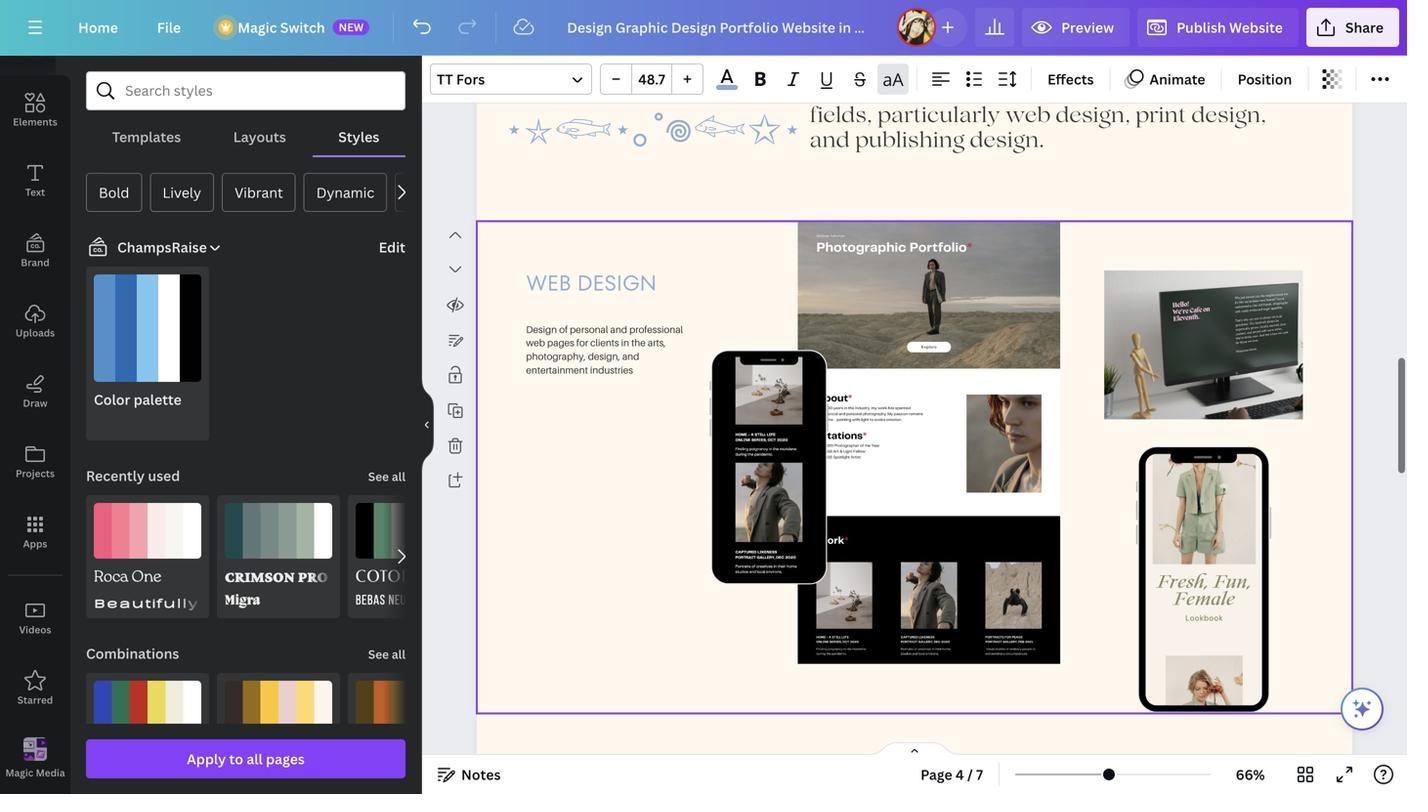 Task type: describe. For each thing, give the bounding box(es) containing it.
notes button
[[430, 760, 509, 791]]

edit
[[379, 238, 406, 257]]

all inside button
[[247, 750, 263, 769]]

home
[[78, 18, 118, 37]]

file
[[157, 18, 181, 37]]

7
[[977, 766, 984, 785]]

apply to all pages
[[187, 750, 305, 769]]

and down fields,
[[810, 132, 850, 153]]

magic switch
[[238, 18, 325, 37]]

design button
[[0, 5, 70, 75]]

cotoris
[[356, 568, 427, 587]]

crimson pro migra
[[225, 568, 328, 609]]

Search styles search field
[[125, 72, 367, 109]]

layouts button
[[207, 118, 312, 155]]

professional
[[630, 323, 683, 335]]

tt
[[437, 70, 453, 88]]

uploads
[[15, 327, 55, 340]]

projects button
[[0, 427, 70, 498]]

myself
[[1026, 81, 1098, 102]]

side panel tab list
[[0, 5, 70, 795]]

personal
[[570, 323, 608, 335]]

#8badd6 image
[[717, 85, 738, 90]]

main menu bar
[[0, 0, 1408, 56]]

layouts
[[233, 128, 286, 146]]

file button
[[142, 8, 197, 47]]

sans
[[305, 595, 357, 611]]

and down the
[[623, 351, 640, 362]]

effects
[[1048, 70, 1094, 88]]

see all for combinations
[[368, 647, 406, 663]]

bebas
[[356, 595, 386, 609]]

consider
[[930, 81, 1021, 102]]

page 4 / 7
[[921, 766, 984, 785]]

about
[[982, 56, 1043, 77]]

apps button
[[0, 498, 70, 568]]

videos button
[[0, 584, 70, 654]]

recently
[[86, 467, 145, 485]]

effects button
[[1040, 64, 1102, 95]]

in inside design of personal and professional web pages for clients in the arts, photography, design, and entertainment industries
[[621, 337, 630, 349]]

see all for recently used
[[368, 469, 406, 485]]

templates
[[112, 128, 181, 146]]

graphic
[[1191, 56, 1271, 77]]

to
[[229, 750, 243, 769]]

design for design
[[19, 45, 51, 58]]

recently used button
[[84, 457, 182, 496]]

2 horizontal spatial design,
[[1192, 106, 1267, 127]]

⋆⭒𓆟⋆｡˚𖦹𓆜✩⋆
[[504, 99, 802, 159]]

page
[[921, 766, 953, 785]]

share
[[1346, 18, 1384, 37]]

web design
[[526, 268, 657, 298]]

– – number field
[[638, 70, 666, 88]]

publishing
[[856, 132, 965, 153]]

draw
[[23, 397, 47, 410]]

brand button
[[0, 216, 70, 286]]

styles
[[339, 128, 380, 146]]

champsraise
[[117, 238, 207, 257]]

preview button
[[1023, 8, 1130, 47]]

of inside i am passionate about all aspects of graphic design and consider myself well-rounded in all fields, particularly web design, print design, and publishing design.
[[1165, 56, 1186, 77]]

videos
[[19, 624, 51, 637]]

projects
[[16, 467, 55, 480]]

apply
[[187, 750, 226, 769]]

home link
[[63, 8, 134, 47]]

all down website
[[1275, 81, 1300, 102]]

draw button
[[0, 357, 70, 427]]

uploads button
[[0, 286, 70, 357]]

pages inside design of personal and professional web pages for clients in the arts, photography, design, and entertainment industries
[[547, 337, 575, 349]]

well-
[[1103, 81, 1155, 102]]

66%
[[1236, 766, 1265, 785]]

delicious
[[206, 595, 298, 611]]

in inside i am passionate about all aspects of graphic design and consider myself well-rounded in all fields, particularly web design, print design, and publishing design.
[[1250, 81, 1270, 102]]

design.
[[970, 132, 1045, 153]]

dynamic
[[316, 183, 375, 202]]

i
[[810, 56, 817, 77]]

color
[[94, 391, 130, 409]]

4
[[956, 766, 965, 785]]

am
[[823, 56, 857, 77]]

templates button
[[86, 118, 207, 155]]

roca one beautifully delicious sans
[[94, 567, 357, 611]]

new
[[339, 20, 364, 34]]

recently used
[[86, 467, 180, 485]]

fors
[[456, 70, 485, 88]]

of inside design of personal and professional web pages for clients in the arts, photography, design, and entertainment industries
[[559, 323, 568, 335]]

entertainment
[[526, 364, 588, 376]]

Design title text field
[[552, 8, 890, 47]]

one
[[132, 567, 161, 591]]

neue
[[389, 595, 412, 609]]

see all button for combinations
[[366, 634, 408, 674]]

pro
[[298, 568, 328, 586]]

roca
[[94, 567, 129, 591]]

lively button
[[150, 173, 214, 212]]

photography,
[[526, 351, 586, 362]]

rounded
[[1155, 81, 1245, 102]]

show pages image
[[868, 742, 962, 758]]

color palette
[[94, 391, 182, 409]]

starred
[[17, 694, 53, 707]]

see all button for recently used
[[366, 457, 408, 496]]



Task type: locate. For each thing, give the bounding box(es) containing it.
pages right to
[[266, 750, 305, 769]]

design up fields,
[[810, 81, 879, 102]]

crimson
[[225, 568, 295, 586]]

and down passionate
[[884, 81, 925, 102]]

1 vertical spatial of
[[559, 323, 568, 335]]

see
[[368, 469, 389, 485], [368, 647, 389, 663]]

of left personal
[[559, 323, 568, 335]]

magic inside button
[[5, 767, 33, 780]]

0 vertical spatial design
[[19, 45, 51, 58]]

combinations button
[[84, 634, 181, 674]]

1 vertical spatial design
[[577, 268, 657, 298]]

1 horizontal spatial of
[[1165, 56, 1186, 77]]

pages inside button
[[266, 750, 305, 769]]

see down bebas
[[368, 647, 389, 663]]

0 horizontal spatial in
[[621, 337, 630, 349]]

elements
[[13, 115, 57, 129]]

see for combinations
[[368, 647, 389, 663]]

see left hide image
[[368, 469, 389, 485]]

passionate
[[862, 56, 977, 77]]

0 horizontal spatial of
[[559, 323, 568, 335]]

1 vertical spatial design
[[526, 323, 557, 335]]

magic media
[[5, 767, 65, 780]]

66% button
[[1219, 760, 1283, 791]]

and
[[884, 81, 925, 102], [810, 132, 850, 153], [611, 323, 628, 335], [623, 351, 640, 362]]

web inside design of personal and professional web pages for clients in the arts, photography, design, and entertainment industries
[[526, 337, 545, 349]]

print
[[1136, 106, 1187, 127]]

0 vertical spatial web
[[1006, 106, 1051, 127]]

arts,
[[648, 337, 666, 349]]

aspects
[[1078, 56, 1160, 77]]

share button
[[1307, 8, 1400, 47]]

color palette button
[[86, 267, 209, 441]]

text
[[25, 186, 45, 199]]

magic
[[238, 18, 277, 37], [5, 767, 33, 780]]

in down graphic
[[1250, 81, 1270, 102]]

design, inside design of personal and professional web pages for clients in the arts, photography, design, and entertainment industries
[[588, 351, 620, 362]]

canva assistant image
[[1351, 698, 1374, 721]]

2 see all button from the top
[[366, 634, 408, 674]]

1 horizontal spatial design
[[526, 323, 557, 335]]

see for recently used
[[368, 469, 389, 485]]

clients
[[591, 337, 619, 349]]

0 horizontal spatial design
[[19, 45, 51, 58]]

all left hide image
[[392, 469, 406, 485]]

used
[[148, 467, 180, 485]]

beautifully
[[94, 595, 199, 611]]

1 vertical spatial see all button
[[366, 634, 408, 674]]

design,
[[1056, 106, 1131, 127], [1192, 106, 1267, 127], [588, 351, 620, 362]]

design up personal
[[577, 268, 657, 298]]

0 vertical spatial design
[[810, 81, 879, 102]]

animate
[[1150, 70, 1206, 88]]

publish
[[1177, 18, 1227, 37]]

styles button
[[312, 118, 406, 155]]

combinations
[[86, 645, 179, 663]]

1 horizontal spatial pages
[[547, 337, 575, 349]]

all up myself
[[1048, 56, 1073, 77]]

tt fors
[[437, 70, 485, 88]]

see all left hide image
[[368, 469, 406, 485]]

1 vertical spatial pages
[[266, 750, 305, 769]]

website
[[1230, 18, 1283, 37]]

0 vertical spatial see
[[368, 469, 389, 485]]

cotoris bebas neue
[[356, 568, 427, 609]]

design, down rounded on the right of the page
[[1192, 106, 1267, 127]]

1 horizontal spatial in
[[1250, 81, 1270, 102]]

elements button
[[0, 75, 70, 146]]

brand
[[21, 256, 50, 269]]

1 horizontal spatial design,
[[1056, 106, 1131, 127]]

champsraise button
[[78, 236, 223, 259]]

see all down neue
[[368, 647, 406, 663]]

design up elements button
[[19, 45, 51, 58]]

web up personal
[[526, 268, 571, 298]]

apply "toy store" style image
[[94, 681, 201, 788]]

magic left the switch
[[238, 18, 277, 37]]

all down neue
[[392, 647, 406, 663]]

palette
[[134, 391, 182, 409]]

0 vertical spatial see all button
[[366, 457, 408, 496]]

group
[[600, 64, 704, 95]]

magic for magic switch
[[238, 18, 277, 37]]

design
[[19, 45, 51, 58], [526, 323, 557, 335]]

1 vertical spatial see all
[[368, 647, 406, 663]]

vibrant
[[235, 183, 283, 202]]

publish website
[[1177, 18, 1283, 37]]

see all button left hide image
[[366, 457, 408, 496]]

1 horizontal spatial design
[[810, 81, 879, 102]]

1 horizontal spatial magic
[[238, 18, 277, 37]]

1 see from the top
[[368, 469, 389, 485]]

2 vertical spatial web
[[526, 337, 545, 349]]

position button
[[1230, 64, 1300, 95]]

all right to
[[247, 750, 263, 769]]

industries
[[590, 364, 633, 376]]

edit button
[[379, 237, 406, 258]]

1 vertical spatial web
[[526, 268, 571, 298]]

i am passionate about all aspects of graphic design and consider myself well-rounded in all fields, particularly web design, print design, and publishing design.
[[810, 56, 1300, 153]]

lively
[[163, 183, 201, 202]]

design, down myself
[[1056, 106, 1131, 127]]

0 horizontal spatial design,
[[588, 351, 620, 362]]

design
[[810, 81, 879, 102], [577, 268, 657, 298]]

position
[[1238, 70, 1293, 88]]

page 4 / 7 button
[[913, 760, 991, 791]]

text button
[[0, 146, 70, 216]]

bold button
[[86, 173, 142, 212]]

web up photography,
[[526, 337, 545, 349]]

and up the clients
[[611, 323, 628, 335]]

the
[[632, 337, 646, 349]]

design, down the clients
[[588, 351, 620, 362]]

hide image
[[421, 378, 434, 472]]

design inside design button
[[19, 45, 51, 58]]

apply "lemon meringue" style image
[[225, 681, 332, 788]]

1 vertical spatial in
[[621, 337, 630, 349]]

0 horizontal spatial design
[[577, 268, 657, 298]]

switch
[[280, 18, 325, 37]]

see all button
[[366, 457, 408, 496], [366, 634, 408, 674]]

notes
[[461, 766, 501, 785]]

web up design.
[[1006, 106, 1051, 127]]

magic inside main menu bar
[[238, 18, 277, 37]]

starred button
[[0, 654, 70, 724]]

fields,
[[810, 106, 873, 127]]

0 horizontal spatial pages
[[266, 750, 305, 769]]

0 vertical spatial pages
[[547, 337, 575, 349]]

dynamic button
[[304, 173, 387, 212]]

2 see from the top
[[368, 647, 389, 663]]

apply to all pages button
[[86, 740, 406, 779]]

media
[[36, 767, 65, 780]]

0 vertical spatial in
[[1250, 81, 1270, 102]]

design for design of personal and professional web pages for clients in the arts, photography, design, and entertainment industries
[[526, 323, 557, 335]]

0 horizontal spatial magic
[[5, 767, 33, 780]]

particularly
[[878, 106, 1001, 127]]

1 see all button from the top
[[366, 457, 408, 496]]

0 vertical spatial see all
[[368, 469, 406, 485]]

/
[[968, 766, 973, 785]]

1 vertical spatial see
[[368, 647, 389, 663]]

magic left media
[[5, 767, 33, 780]]

magic for magic media
[[5, 767, 33, 780]]

1 vertical spatial magic
[[5, 767, 33, 780]]

pages up photography,
[[547, 337, 575, 349]]

publish website button
[[1138, 8, 1299, 47]]

all
[[1048, 56, 1073, 77], [1275, 81, 1300, 102], [392, 469, 406, 485], [392, 647, 406, 663], [247, 750, 263, 769]]

animate button
[[1119, 64, 1214, 95]]

migra
[[225, 594, 260, 609]]

tt fors button
[[430, 64, 592, 95]]

0 vertical spatial magic
[[238, 18, 277, 37]]

design of personal and professional web pages for clients in the arts, photography, design, and entertainment industries
[[526, 323, 683, 376]]

1 see all from the top
[[368, 469, 406, 485]]

design inside design of personal and professional web pages for clients in the arts, photography, design, and entertainment industries
[[526, 323, 557, 335]]

web
[[1006, 106, 1051, 127], [526, 268, 571, 298], [526, 337, 545, 349]]

in left the
[[621, 337, 630, 349]]

of up rounded on the right of the page
[[1165, 56, 1186, 77]]

design up photography,
[[526, 323, 557, 335]]

web inside i am passionate about all aspects of graphic design and consider myself well-rounded in all fields, particularly web design, print design, and publishing design.
[[1006, 106, 1051, 127]]

#8badd6 image
[[717, 85, 738, 90]]

magic media button
[[0, 724, 70, 795]]

2 see all from the top
[[368, 647, 406, 663]]

see all button down neue
[[366, 634, 408, 674]]

0 vertical spatial of
[[1165, 56, 1186, 77]]

vibrant button
[[222, 173, 296, 212]]

design inside i am passionate about all aspects of graphic design and consider myself well-rounded in all fields, particularly web design, print design, and publishing design.
[[810, 81, 879, 102]]



Task type: vqa. For each thing, say whether or not it's contained in the screenshot.
"Team 1" element in Switch to another team button's 'Team 1' image
no



